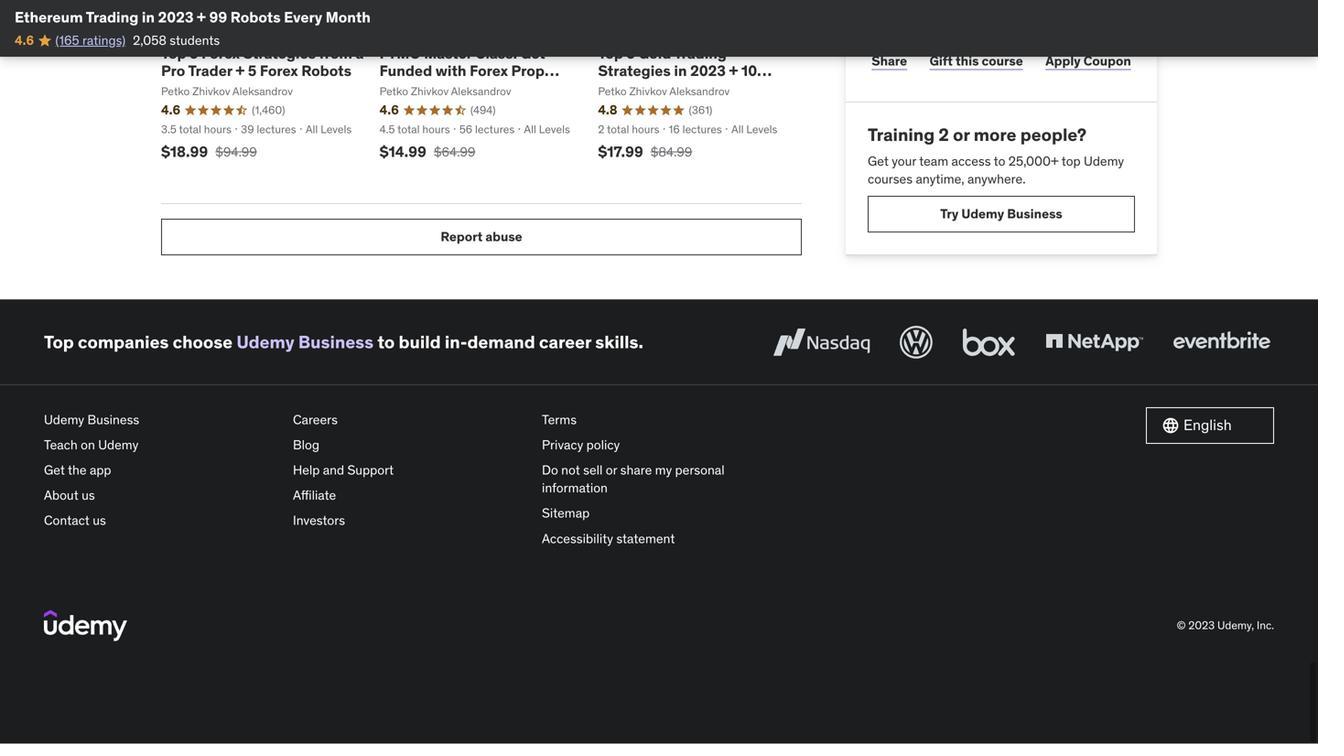 Task type: vqa. For each thing, say whether or not it's contained in the screenshot.
Development
no



Task type: describe. For each thing, give the bounding box(es) containing it.
0 vertical spatial in
[[142, 8, 155, 27]]

more
[[974, 124, 1017, 146]]

1 vertical spatial udemy business link
[[44, 408, 278, 433]]

4.5
[[380, 123, 395, 137]]

training 2 or more people? get your team access to 25,000+ top udemy courses anytime, anywhere.
[[868, 124, 1125, 188]]

udemy right 'on'
[[98, 437, 139, 454]]

about
[[44, 488, 79, 504]]

robots inside top 5 gold trading strategies in 2023 + 10 robots included
[[598, 80, 648, 98]]

this
[[956, 53, 979, 70]]

0 vertical spatial 2023
[[158, 8, 194, 27]]

10
[[742, 62, 757, 81]]

©
[[1177, 619, 1186, 633]]

(494)
[[471, 104, 496, 118]]

month
[[326, 8, 371, 27]]

2 total hours
[[598, 123, 660, 137]]

zhivkov for ftmo master class: get funded with forex prop trading firms
[[411, 85, 449, 99]]

or inside training 2 or more people? get your team access to 25,000+ top udemy courses anytime, anywhere.
[[953, 124, 970, 146]]

1 horizontal spatial forex
[[260, 62, 298, 81]]

access
[[952, 154, 991, 170]]

terms
[[542, 412, 577, 428]]

report abuse
[[441, 229, 523, 245]]

0 horizontal spatial 2
[[598, 123, 605, 137]]

494 reviews element
[[471, 103, 496, 119]]

4.8
[[598, 102, 618, 119]]

master
[[424, 44, 472, 63]]

all levels for top 5 gold trading strategies in 2023 + 10 robots included
[[732, 123, 778, 137]]

every
[[284, 8, 323, 27]]

+ inside "top 5 forex strategies from a pro trader + 5 forex robots petko zhivkov aleksandrov"
[[236, 62, 245, 81]]

petko for ftmo master class: get funded with forex prop trading firms
[[380, 85, 408, 99]]

support
[[347, 462, 394, 479]]

demand
[[468, 331, 535, 353]]

apply coupon button
[[1042, 43, 1136, 80]]

1 horizontal spatial business
[[298, 331, 374, 353]]

forex inside "ftmo master class: get funded with forex prop trading firms"
[[470, 62, 508, 81]]

try udemy business
[[941, 206, 1063, 222]]

robots inside "top 5 forex strategies from a pro trader + 5 forex robots petko zhivkov aleksandrov"
[[301, 62, 352, 81]]

people?
[[1021, 124, 1087, 146]]

udemy,
[[1218, 619, 1255, 633]]

levels for ftmo master class: get funded with forex prop trading firms
[[539, 123, 570, 137]]

investors
[[293, 513, 345, 529]]

99
[[209, 8, 227, 27]]

total for $18.99
[[179, 123, 201, 137]]

information
[[542, 480, 608, 497]]

prop
[[511, 62, 545, 81]]

udemy right try
[[962, 206, 1005, 222]]

aleksandrov for ftmo master class: get funded with forex prop trading firms
[[451, 85, 512, 99]]

eventbrite image
[[1169, 323, 1275, 363]]

hours for $14.99
[[423, 123, 450, 137]]

students
[[170, 32, 220, 48]]

with
[[436, 62, 467, 81]]

english button
[[1146, 408, 1275, 444]]

16
[[669, 123, 680, 137]]

trader
[[188, 62, 232, 81]]

56 lectures
[[460, 123, 515, 137]]

udemy right choose
[[237, 331, 295, 353]]

accessibility statement link
[[542, 527, 777, 552]]

trading inside top 5 gold trading strategies in 2023 + 10 robots included
[[674, 44, 727, 63]]

courses
[[868, 171, 913, 188]]

ftmo master class: get funded with forex prop trading firms link
[[380, 44, 559, 98]]

ethereum trading in 2023 + 99 robots every month
[[15, 8, 371, 27]]

$14.99
[[380, 143, 427, 161]]

petko zhivkov aleksandrov for firms
[[380, 85, 512, 99]]

career
[[539, 331, 592, 353]]

apply coupon
[[1046, 53, 1132, 70]]

udemy image
[[44, 611, 127, 642]]

0 vertical spatial us
[[82, 488, 95, 504]]

strategies inside "top 5 forex strategies from a pro trader + 5 forex robots petko zhivkov aleksandrov"
[[243, 44, 316, 63]]

or inside the terms privacy policy do not sell or share my personal information sitemap accessibility statement
[[606, 462, 617, 479]]

pro
[[161, 62, 185, 81]]

get for 2
[[868, 154, 889, 170]]

top for top companies choose udemy business to build in-demand career skills.
[[44, 331, 74, 353]]

small image
[[1162, 417, 1180, 435]]

all levels for ftmo master class: get funded with forex prop trading firms
[[524, 123, 570, 137]]

funded
[[380, 62, 432, 81]]

(361)
[[689, 104, 713, 118]]

do not sell or share my personal information button
[[542, 458, 777, 502]]

a
[[356, 44, 364, 63]]

all for ftmo master class: get funded with forex prop trading firms
[[524, 123, 537, 137]]

0 horizontal spatial robots
[[231, 8, 281, 27]]

$17.99 $84.99
[[598, 143, 693, 161]]

top 5 gold trading strategies in 2023 + 10 robots included link
[[598, 44, 772, 98]]

nasdaq image
[[769, 323, 875, 363]]

2 inside training 2 or more people? get your team access to 25,000+ top udemy courses anytime, anywhere.
[[939, 124, 949, 146]]

1 vertical spatial us
[[93, 513, 106, 529]]

ratings)
[[82, 32, 126, 48]]

gift this course link
[[926, 43, 1027, 80]]

0 horizontal spatial +
[[197, 8, 206, 27]]

all for top 5 forex strategies from a pro trader + 5 forex robots
[[306, 123, 318, 137]]

volkswagen image
[[896, 323, 937, 363]]

petko zhivkov aleksandrov for robots
[[598, 85, 730, 99]]

blog link
[[293, 433, 527, 458]]

teach on udemy link
[[44, 433, 278, 458]]

top 5 gold trading strategies in 2023 + 10 robots included
[[598, 44, 757, 98]]

get the app link
[[44, 458, 278, 484]]

2,058
[[133, 32, 167, 48]]

coupon
[[1084, 53, 1132, 70]]

share button
[[868, 43, 912, 80]]

$84.99
[[651, 144, 693, 161]]

0 horizontal spatial forex
[[202, 44, 240, 63]]

5 for gold
[[627, 44, 635, 63]]

top for top 5 forex strategies from a pro trader + 5 forex robots petko zhivkov aleksandrov
[[161, 44, 186, 63]]

(165 ratings)
[[55, 32, 126, 48]]

anytime,
[[916, 171, 965, 188]]

levels for top 5 gold trading strategies in 2023 + 10 robots included
[[747, 123, 778, 137]]

strategies inside top 5 gold trading strategies in 2023 + 10 robots included
[[598, 62, 671, 81]]

english
[[1184, 416, 1232, 435]]

careers
[[293, 412, 338, 428]]

from
[[319, 44, 353, 63]]

skills.
[[595, 331, 644, 353]]



Task type: locate. For each thing, give the bounding box(es) containing it.
sitemap link
[[542, 502, 777, 527]]

1 horizontal spatial 2023
[[691, 62, 726, 81]]

ftmo master class: get funded with forex prop trading firms
[[380, 44, 546, 98]]

2 horizontal spatial all
[[732, 123, 744, 137]]

0 horizontal spatial zhivkov
[[192, 85, 230, 99]]

3 lectures from the left
[[683, 123, 722, 137]]

0 horizontal spatial 4.6
[[15, 32, 34, 48]]

total for $14.99
[[398, 123, 420, 137]]

petko zhivkov aleksandrov
[[380, 85, 512, 99], [598, 85, 730, 99]]

$64.99
[[434, 144, 476, 161]]

1 horizontal spatial 4.6
[[161, 102, 181, 119]]

petko down funded
[[380, 85, 408, 99]]

1 horizontal spatial 5
[[248, 62, 257, 81]]

get inside training 2 or more people? get your team access to 25,000+ top udemy courses anytime, anywhere.
[[868, 154, 889, 170]]

2 horizontal spatial zhivkov
[[630, 85, 667, 99]]

5
[[190, 44, 198, 63], [627, 44, 635, 63], [248, 62, 257, 81]]

levels down prop
[[539, 123, 570, 137]]

careers blog help and support affiliate investors
[[293, 412, 394, 529]]

top left gold
[[598, 44, 624, 63]]

+ right trader
[[236, 62, 245, 81]]

investors link
[[293, 509, 527, 534]]

top inside "top 5 forex strategies from a pro trader + 5 forex robots petko zhivkov aleksandrov"
[[161, 44, 186, 63]]

petko down pro
[[161, 85, 190, 99]]

0 horizontal spatial in
[[142, 8, 155, 27]]

4.6 up the '3.5'
[[161, 102, 181, 119]]

2 aleksandrov from the left
[[451, 85, 512, 99]]

+ left 99
[[197, 8, 206, 27]]

to up anywhere.
[[994, 154, 1006, 170]]

all right 56 lectures
[[524, 123, 537, 137]]

hours up $17.99 $84.99
[[632, 123, 660, 137]]

my
[[655, 462, 672, 479]]

4.6 for ftmo master class: get funded with forex prop trading firms
[[380, 102, 399, 119]]

trading
[[86, 8, 139, 27], [674, 44, 727, 63], [380, 80, 432, 98]]

1 horizontal spatial strategies
[[598, 62, 671, 81]]

robots left a
[[301, 62, 352, 81]]

1 lectures from the left
[[257, 123, 296, 137]]

business down anywhere.
[[1007, 206, 1063, 222]]

ethereum
[[15, 8, 83, 27]]

hours up $14.99 $64.99
[[423, 123, 450, 137]]

0 horizontal spatial business
[[87, 412, 139, 428]]

2 horizontal spatial get
[[868, 154, 889, 170]]

3 zhivkov from the left
[[630, 85, 667, 99]]

trading down ftmo
[[380, 80, 432, 98]]

2023 up 2,058 students
[[158, 8, 194, 27]]

2 up team
[[939, 124, 949, 146]]

the
[[68, 462, 87, 479]]

petko up 4.8
[[598, 85, 627, 99]]

hours for $18.99
[[204, 123, 232, 137]]

get inside "ftmo master class: get funded with forex prop trading firms"
[[521, 44, 546, 63]]

business inside 'udemy business teach on udemy get the app about us contact us'
[[87, 412, 139, 428]]

to
[[994, 154, 1006, 170], [378, 331, 395, 353]]

strategies up 4.8
[[598, 62, 671, 81]]

1 horizontal spatial zhivkov
[[411, 85, 449, 99]]

udemy inside training 2 or more people? get your team access to 25,000+ top udemy courses anytime, anywhere.
[[1084, 154, 1125, 170]]

petko zhivkov aleksandrov down gold
[[598, 85, 730, 99]]

1 horizontal spatial all levels
[[524, 123, 570, 137]]

all levels left 4.5
[[306, 123, 352, 137]]

4.6 up 4.5
[[380, 102, 399, 119]]

udemy business link up careers
[[237, 331, 374, 353]]

0 horizontal spatial or
[[606, 462, 617, 479]]

2 lectures from the left
[[475, 123, 515, 137]]

in right gold
[[674, 62, 687, 81]]

privacy
[[542, 437, 584, 454]]

0 vertical spatial trading
[[86, 8, 139, 27]]

0 horizontal spatial hours
[[204, 123, 232, 137]]

forex
[[202, 44, 240, 63], [260, 62, 298, 81], [470, 62, 508, 81]]

1 horizontal spatial top
[[161, 44, 186, 63]]

2
[[598, 123, 605, 137], [939, 124, 949, 146]]

0 horizontal spatial 5
[[190, 44, 198, 63]]

to left build
[[378, 331, 395, 353]]

choose
[[173, 331, 233, 353]]

contact us link
[[44, 509, 278, 534]]

aleksandrov for top 5 gold trading strategies in 2023 + 10 robots included
[[670, 85, 730, 99]]

2 hours from the left
[[423, 123, 450, 137]]

lectures for $14.99
[[475, 123, 515, 137]]

share
[[872, 53, 908, 70]]

petko zhivkov aleksandrov down with
[[380, 85, 512, 99]]

2 horizontal spatial business
[[1007, 206, 1063, 222]]

+ left 10
[[729, 62, 739, 81]]

personal
[[675, 462, 725, 479]]

on
[[81, 437, 95, 454]]

privacy policy link
[[542, 433, 777, 458]]

0 vertical spatial get
[[521, 44, 546, 63]]

all right 16 lectures at the top of the page
[[732, 123, 744, 137]]

terms privacy policy do not sell or share my personal information sitemap accessibility statement
[[542, 412, 725, 547]]

to inside training 2 or more people? get your team access to 25,000+ top udemy courses anytime, anywhere.
[[994, 154, 1006, 170]]

2023
[[158, 8, 194, 27], [691, 62, 726, 81], [1189, 619, 1215, 633]]

zhivkov
[[192, 85, 230, 99], [411, 85, 449, 99], [630, 85, 667, 99]]

39
[[241, 123, 254, 137]]

levels left 4.5
[[321, 123, 352, 137]]

0 horizontal spatial trading
[[86, 8, 139, 27]]

all for top 5 gold trading strategies in 2023 + 10 robots included
[[732, 123, 744, 137]]

companies
[[78, 331, 169, 353]]

1 vertical spatial or
[[606, 462, 617, 479]]

0 vertical spatial udemy business link
[[237, 331, 374, 353]]

build
[[399, 331, 441, 353]]

lectures down 1460 reviews element
[[257, 123, 296, 137]]

your
[[892, 154, 917, 170]]

1 all levels from the left
[[306, 123, 352, 137]]

zhivkov down with
[[411, 85, 449, 99]]

all right the 39 lectures
[[306, 123, 318, 137]]

app
[[90, 462, 111, 479]]

apply
[[1046, 53, 1081, 70]]

aleksandrov
[[233, 85, 293, 99], [451, 85, 512, 99], [670, 85, 730, 99]]

5 left gold
[[627, 44, 635, 63]]

2 horizontal spatial trading
[[674, 44, 727, 63]]

2 horizontal spatial hours
[[632, 123, 660, 137]]

2 petko zhivkov aleksandrov from the left
[[598, 85, 730, 99]]

aleksandrov up the (1,460) on the left top of page
[[233, 85, 293, 99]]

5 inside top 5 gold trading strategies in 2023 + 10 robots included
[[627, 44, 635, 63]]

2 horizontal spatial top
[[598, 44, 624, 63]]

2 total from the left
[[398, 123, 420, 137]]

udemy right top
[[1084, 154, 1125, 170]]

3 aleksandrov from the left
[[670, 85, 730, 99]]

top for top 5 gold trading strategies in 2023 + 10 robots included
[[598, 44, 624, 63]]

top left trader
[[161, 44, 186, 63]]

39 lectures
[[241, 123, 296, 137]]

zhivkov down gold
[[630, 85, 667, 99]]

1 horizontal spatial total
[[398, 123, 420, 137]]

2 vertical spatial trading
[[380, 80, 432, 98]]

contact
[[44, 513, 90, 529]]

0 horizontal spatial petko zhivkov aleksandrov
[[380, 85, 512, 99]]

1 horizontal spatial hours
[[423, 123, 450, 137]]

2 zhivkov from the left
[[411, 85, 449, 99]]

1 horizontal spatial levels
[[539, 123, 570, 137]]

3 all from the left
[[732, 123, 744, 137]]

1 vertical spatial trading
[[674, 44, 727, 63]]

4.5 total hours
[[380, 123, 450, 137]]

robots right 99
[[231, 8, 281, 27]]

total
[[179, 123, 201, 137], [398, 123, 420, 137], [607, 123, 629, 137]]

lectures for $18.99
[[257, 123, 296, 137]]

sell
[[583, 462, 603, 479]]

total for $17.99
[[607, 123, 629, 137]]

1 horizontal spatial petko
[[380, 85, 408, 99]]

56
[[460, 123, 473, 137]]

16 lectures
[[669, 123, 722, 137]]

firms
[[436, 80, 475, 98]]

2 down 4.8
[[598, 123, 605, 137]]

top companies choose udemy business to build in-demand career skills.
[[44, 331, 644, 353]]

help and support link
[[293, 458, 527, 484]]

aleksandrov up (494)
[[451, 85, 512, 99]]

aleksandrov up (361)
[[670, 85, 730, 99]]

get inside 'udemy business teach on udemy get the app about us contact us'
[[44, 462, 65, 479]]

in up 2,058
[[142, 8, 155, 27]]

all levels down 10
[[732, 123, 778, 137]]

0 horizontal spatial total
[[179, 123, 201, 137]]

udemy business link up get the app 'link'
[[44, 408, 278, 433]]

2 horizontal spatial aleksandrov
[[670, 85, 730, 99]]

and
[[323, 462, 344, 479]]

2 petko from the left
[[380, 85, 408, 99]]

class:
[[475, 44, 517, 63]]

2023 inside top 5 gold trading strategies in 2023 + 10 robots included
[[691, 62, 726, 81]]

2 horizontal spatial 4.6
[[380, 102, 399, 119]]

business up 'on'
[[87, 412, 139, 428]]

4.6 for top 5 forex strategies from a pro trader + 5 forex robots
[[161, 102, 181, 119]]

2 horizontal spatial all levels
[[732, 123, 778, 137]]

+ inside top 5 gold trading strategies in 2023 + 10 robots included
[[729, 62, 739, 81]]

2 vertical spatial 2023
[[1189, 619, 1215, 633]]

trading up included
[[674, 44, 727, 63]]

0 vertical spatial to
[[994, 154, 1006, 170]]

3 all levels from the left
[[732, 123, 778, 137]]

lectures for $17.99
[[683, 123, 722, 137]]

all levels right 56 lectures
[[524, 123, 570, 137]]

lectures down 494 reviews "element"
[[475, 123, 515, 137]]

2 vertical spatial get
[[44, 462, 65, 479]]

policy
[[587, 437, 620, 454]]

all levels for top 5 forex strategies from a pro trader + 5 forex robots
[[306, 123, 352, 137]]

5 right trader
[[248, 62, 257, 81]]

1 all from the left
[[306, 123, 318, 137]]

udemy up the teach
[[44, 412, 84, 428]]

team
[[920, 154, 949, 170]]

petko for top 5 gold trading strategies in 2023 + 10 robots included
[[598, 85, 627, 99]]

1 petko from the left
[[161, 85, 190, 99]]

+
[[197, 8, 206, 27], [236, 62, 245, 81], [729, 62, 739, 81]]

1 horizontal spatial in
[[674, 62, 687, 81]]

try udemy business link
[[868, 196, 1136, 233]]

in
[[142, 8, 155, 27], [674, 62, 687, 81]]

included
[[652, 80, 713, 98]]

business up careers
[[298, 331, 374, 353]]

$18.99 $94.99
[[161, 143, 257, 161]]

2 horizontal spatial +
[[729, 62, 739, 81]]

1 hours from the left
[[204, 123, 232, 137]]

udemy business teach on udemy get the app about us contact us
[[44, 412, 139, 529]]

0 horizontal spatial lectures
[[257, 123, 296, 137]]

1 horizontal spatial trading
[[380, 80, 432, 98]]

box image
[[959, 323, 1020, 363]]

2 levels from the left
[[539, 123, 570, 137]]

in inside top 5 gold trading strategies in 2023 + 10 robots included
[[674, 62, 687, 81]]

or up access
[[953, 124, 970, 146]]

1 horizontal spatial petko zhivkov aleksandrov
[[598, 85, 730, 99]]

1 vertical spatial get
[[868, 154, 889, 170]]

2023 right "©"
[[1189, 619, 1215, 633]]

1 horizontal spatial all
[[524, 123, 537, 137]]

0 horizontal spatial strategies
[[243, 44, 316, 63]]

udemy
[[1084, 154, 1125, 170], [962, 206, 1005, 222], [237, 331, 295, 353], [44, 412, 84, 428], [98, 437, 139, 454]]

1 zhivkov from the left
[[192, 85, 230, 99]]

2 horizontal spatial total
[[607, 123, 629, 137]]

not
[[561, 462, 580, 479]]

2 horizontal spatial petko
[[598, 85, 627, 99]]

statement
[[617, 531, 675, 547]]

in-
[[445, 331, 468, 353]]

2 vertical spatial business
[[87, 412, 139, 428]]

2 all from the left
[[524, 123, 537, 137]]

0 horizontal spatial to
[[378, 331, 395, 353]]

get up courses at the right top of the page
[[868, 154, 889, 170]]

us
[[82, 488, 95, 504], [93, 513, 106, 529]]

forex down 99
[[202, 44, 240, 63]]

us right contact
[[93, 513, 106, 529]]

robots up 4.8
[[598, 80, 648, 98]]

total down 4.8
[[607, 123, 629, 137]]

3 hours from the left
[[632, 123, 660, 137]]

1 horizontal spatial lectures
[[475, 123, 515, 137]]

1 aleksandrov from the left
[[233, 85, 293, 99]]

2 all levels from the left
[[524, 123, 570, 137]]

get for business
[[44, 462, 65, 479]]

top 5 forex strategies from a pro trader + 5 forex robots petko zhivkov aleksandrov
[[161, 44, 364, 99]]

1 levels from the left
[[321, 123, 352, 137]]

1 vertical spatial to
[[378, 331, 395, 353]]

1460 reviews element
[[252, 103, 285, 119]]

course
[[982, 53, 1024, 70]]

1 horizontal spatial get
[[521, 44, 546, 63]]

levels down 10
[[747, 123, 778, 137]]

careers link
[[293, 408, 527, 433]]

0 vertical spatial business
[[1007, 206, 1063, 222]]

2 horizontal spatial forex
[[470, 62, 508, 81]]

share
[[621, 462, 652, 479]]

get
[[521, 44, 546, 63], [868, 154, 889, 170], [44, 462, 65, 479]]

2 horizontal spatial 2023
[[1189, 619, 1215, 633]]

1 horizontal spatial aleksandrov
[[451, 85, 512, 99]]

or
[[953, 124, 970, 146], [606, 462, 617, 479]]

forex right with
[[470, 62, 508, 81]]

1 horizontal spatial robots
[[301, 62, 352, 81]]

affiliate link
[[293, 484, 527, 509]]

us right about
[[82, 488, 95, 504]]

do
[[542, 462, 558, 479]]

zhivkov down trader
[[192, 85, 230, 99]]

1 horizontal spatial +
[[236, 62, 245, 81]]

2023 up (361)
[[691, 62, 726, 81]]

try
[[941, 206, 959, 222]]

$94.99
[[215, 144, 257, 161]]

1 vertical spatial in
[[674, 62, 687, 81]]

terms link
[[542, 408, 777, 433]]

levels for top 5 forex strategies from a pro trader + 5 forex robots
[[321, 123, 352, 137]]

4.6 down ethereum
[[15, 32, 34, 48]]

hours for $17.99
[[632, 123, 660, 137]]

top
[[1062, 154, 1081, 170]]

hours up $18.99 $94.99
[[204, 123, 232, 137]]

zhivkov inside "top 5 forex strategies from a pro trader + 5 forex robots petko zhivkov aleksandrov"
[[192, 85, 230, 99]]

lectures down 361 reviews element
[[683, 123, 722, 137]]

5 right pro
[[190, 44, 198, 63]]

forex up the (1,460) on the left top of page
[[260, 62, 298, 81]]

1 horizontal spatial or
[[953, 124, 970, 146]]

2 horizontal spatial 5
[[627, 44, 635, 63]]

5 for forex
[[190, 44, 198, 63]]

0 horizontal spatial get
[[44, 462, 65, 479]]

2 horizontal spatial levels
[[747, 123, 778, 137]]

get left the
[[44, 462, 65, 479]]

1 horizontal spatial 2
[[939, 124, 949, 146]]

netapp image
[[1042, 323, 1147, 363]]

2 horizontal spatial lectures
[[683, 123, 722, 137]]

top
[[161, 44, 186, 63], [598, 44, 624, 63], [44, 331, 74, 353]]

all
[[306, 123, 318, 137], [524, 123, 537, 137], [732, 123, 744, 137]]

361 reviews element
[[689, 103, 713, 119]]

get right class:
[[521, 44, 546, 63]]

1 horizontal spatial to
[[994, 154, 1006, 170]]

petko inside "top 5 forex strategies from a pro trader + 5 forex robots petko zhivkov aleksandrov"
[[161, 85, 190, 99]]

3 levels from the left
[[747, 123, 778, 137]]

3 petko from the left
[[598, 85, 627, 99]]

0 horizontal spatial petko
[[161, 85, 190, 99]]

teach
[[44, 437, 78, 454]]

1 total from the left
[[179, 123, 201, 137]]

strategies down the every
[[243, 44, 316, 63]]

1 vertical spatial 2023
[[691, 62, 726, 81]]

(165
[[55, 32, 79, 48]]

blog
[[293, 437, 320, 454]]

3 total from the left
[[607, 123, 629, 137]]

levels
[[321, 123, 352, 137], [539, 123, 570, 137], [747, 123, 778, 137]]

25,000+
[[1009, 154, 1059, 170]]

0 horizontal spatial top
[[44, 331, 74, 353]]

zhivkov for top 5 gold trading strategies in 2023 + 10 robots included
[[630, 85, 667, 99]]

0 horizontal spatial 2023
[[158, 8, 194, 27]]

1 vertical spatial business
[[298, 331, 374, 353]]

total right the '3.5'
[[179, 123, 201, 137]]

abuse
[[486, 229, 523, 245]]

or right sell
[[606, 462, 617, 479]]

sitemap
[[542, 506, 590, 522]]

aleksandrov inside "top 5 forex strategies from a pro trader + 5 forex robots petko zhivkov aleksandrov"
[[233, 85, 293, 99]]

udemy business link
[[237, 331, 374, 353], [44, 408, 278, 433]]

0 vertical spatial or
[[953, 124, 970, 146]]

trading up ratings)
[[86, 8, 139, 27]]

gift
[[930, 53, 953, 70]]

© 2023 udemy, inc.
[[1177, 619, 1275, 633]]

0 horizontal spatial levels
[[321, 123, 352, 137]]

$18.99
[[161, 143, 208, 161]]

3.5
[[161, 123, 177, 137]]

top inside top 5 gold trading strategies in 2023 + 10 robots included
[[598, 44, 624, 63]]

top left companies on the left top of the page
[[44, 331, 74, 353]]

2 horizontal spatial robots
[[598, 80, 648, 98]]

0 horizontal spatial all
[[306, 123, 318, 137]]

0 horizontal spatial aleksandrov
[[233, 85, 293, 99]]

(1,460)
[[252, 104, 285, 118]]

1 petko zhivkov aleksandrov from the left
[[380, 85, 512, 99]]

0 horizontal spatial all levels
[[306, 123, 352, 137]]

total right 4.5
[[398, 123, 420, 137]]

trading inside "ftmo master class: get funded with forex prop trading firms"
[[380, 80, 432, 98]]



